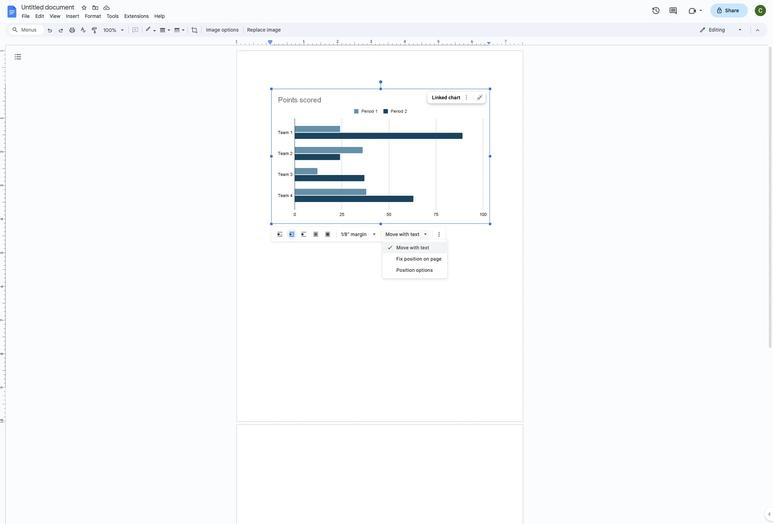 Task type: vqa. For each thing, say whether or not it's contained in the screenshot.
navigation inside Edit guides application
no



Task type: locate. For each thing, give the bounding box(es) containing it.
border weight image
[[159, 25, 167, 35]]

replace image
[[247, 27, 281, 33]]

edit menu item
[[33, 12, 47, 20]]

1 horizontal spatial options
[[417, 267, 433, 273]]

menu bar
[[19, 9, 168, 21]]

position
[[405, 256, 423, 262]]

position options
[[397, 267, 433, 273]]

page
[[431, 256, 442, 262]]

toolbar containing 1/8" margin
[[273, 229, 445, 240]]

position options list box
[[383, 229, 431, 240]]

move with text up position
[[397, 245, 430, 251]]

with up fix
[[400, 231, 410, 238]]

top margin image
[[0, 51, 5, 86]]

move with text inside list box
[[397, 245, 430, 251]]

application
[[0, 0, 774, 524]]

move inside list box
[[397, 245, 409, 251]]

replace image button
[[245, 25, 283, 35]]

extensions
[[124, 13, 149, 19]]

image options
[[206, 27, 239, 33]]

0 horizontal spatial options
[[222, 27, 239, 33]]

list box
[[383, 240, 448, 278]]

move with text up fix
[[386, 231, 420, 238]]

menu bar inside menu bar "banner"
[[19, 9, 168, 21]]

list box containing move with text
[[383, 240, 448, 278]]

text
[[411, 231, 420, 238], [421, 245, 430, 251]]

linked
[[433, 95, 448, 100]]

0 vertical spatial move with text
[[386, 231, 420, 238]]

0 vertical spatial options
[[222, 27, 239, 33]]

1 vertical spatial move with text
[[397, 245, 430, 251]]

0 vertical spatial text
[[411, 231, 420, 238]]

menu bar containing file
[[19, 9, 168, 21]]

options up 1
[[222, 27, 239, 33]]

option group
[[275, 229, 333, 240]]

application containing share
[[0, 0, 774, 524]]

1/8"
[[341, 231, 350, 238]]

1 horizontal spatial text
[[421, 245, 430, 251]]

Break text radio
[[299, 229, 309, 240]]

move with text
[[386, 231, 420, 238], [397, 245, 430, 251]]

0 vertical spatial move
[[386, 231, 398, 238]]

position
[[397, 267, 415, 273]]

text up position
[[411, 231, 420, 238]]

text inside position options list box
[[411, 231, 420, 238]]

fix position on page
[[397, 256, 442, 262]]

text inside list box
[[421, 245, 430, 251]]

with up position
[[410, 245, 420, 251]]

options down 'on'
[[417, 267, 433, 273]]

1/8" margin
[[341, 231, 367, 238]]

view menu item
[[47, 12, 63, 20]]

0 vertical spatial with
[[400, 231, 410, 238]]

text up 'on'
[[421, 245, 430, 251]]

1 vertical spatial options
[[417, 267, 433, 273]]

linked chart
[[433, 95, 461, 100]]

1 vertical spatial move
[[397, 245, 409, 251]]

1 horizontal spatial with
[[410, 245, 420, 251]]

tools menu item
[[104, 12, 122, 20]]

0 horizontal spatial with
[[400, 231, 410, 238]]

mode and view toolbar
[[695, 23, 764, 37]]

image
[[267, 27, 281, 33]]

1 vertical spatial text
[[421, 245, 430, 251]]

1 vertical spatial with
[[410, 245, 420, 251]]

options inside button
[[222, 27, 239, 33]]

replace
[[247, 27, 266, 33]]

one eighth inch margin option
[[341, 231, 367, 238]]

0 horizontal spatial text
[[411, 231, 420, 238]]

move
[[386, 231, 398, 238], [397, 245, 409, 251]]

with
[[400, 231, 410, 238], [410, 245, 420, 251]]

chart options element
[[428, 92, 488, 103]]

options inside list box
[[417, 267, 433, 273]]

move with text inside position options list box
[[386, 231, 420, 238]]

toolbar
[[273, 229, 445, 240]]

options
[[222, 27, 239, 33], [417, 267, 433, 273]]

image options button
[[203, 25, 242, 35]]

fix
[[397, 256, 403, 262]]



Task type: describe. For each thing, give the bounding box(es) containing it.
extensions menu item
[[122, 12, 152, 20]]

view
[[50, 13, 60, 19]]

options for position options
[[417, 267, 433, 273]]

linked chart options image
[[464, 94, 471, 101]]

with inside list box
[[410, 245, 420, 251]]

Zoom text field
[[102, 25, 119, 35]]

file
[[22, 13, 30, 19]]

tools
[[107, 13, 119, 19]]

margin
[[351, 231, 367, 238]]

Star checkbox
[[79, 3, 89, 13]]

In line radio
[[275, 229, 286, 240]]

image
[[206, 27, 220, 33]]

menu bar banner
[[0, 0, 774, 524]]

options for image options
[[222, 27, 239, 33]]

editing button
[[695, 25, 748, 35]]

bottom margin image
[[0, 386, 5, 421]]

file menu item
[[19, 12, 33, 20]]

border dash image
[[173, 25, 181, 35]]

share button
[[711, 4, 749, 18]]

Rename text field
[[19, 3, 79, 11]]

Wrap text radio
[[287, 229, 298, 240]]

1
[[236, 39, 238, 44]]

left margin image
[[237, 40, 273, 45]]

editing
[[710, 27, 726, 33]]

Behind text radio
[[311, 229, 321, 240]]

edit
[[35, 13, 44, 19]]

on
[[424, 256, 430, 262]]

share
[[726, 7, 740, 14]]

move with text option
[[386, 231, 420, 238]]

format
[[85, 13, 101, 19]]

insert menu item
[[63, 12, 82, 20]]

help menu item
[[152, 12, 168, 20]]

format menu item
[[82, 12, 104, 20]]

Zoom field
[[101, 25, 127, 35]]

insert
[[66, 13, 79, 19]]

help
[[155, 13, 165, 19]]

chart
[[449, 95, 461, 100]]

with inside position options list box
[[400, 231, 410, 238]]

right margin image
[[488, 40, 523, 45]]

move inside position options list box
[[386, 231, 398, 238]]

main toolbar
[[44, 25, 283, 36]]

Menus field
[[9, 25, 44, 35]]

In front of text radio
[[323, 229, 333, 240]]



